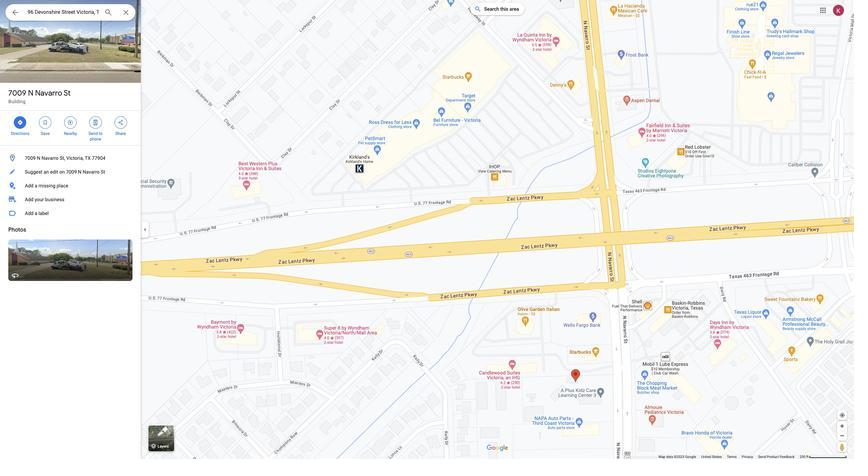 Task type: locate. For each thing, give the bounding box(es) containing it.
77904
[[92, 155, 106, 161]]

0 vertical spatial navarro
[[35, 88, 62, 98]]

add for add your business
[[25, 197, 33, 202]]

footer containing map data ©2023 google
[[659, 455, 800, 459]]

add
[[25, 183, 33, 188], [25, 197, 33, 202], [25, 211, 33, 216]]

1 vertical spatial n
[[37, 155, 40, 161]]


[[17, 119, 23, 126]]

a inside button
[[35, 183, 37, 188]]

200 ft button
[[800, 455, 847, 459]]

footer inside the google maps element
[[659, 455, 800, 459]]

1 vertical spatial send
[[758, 455, 766, 459]]

missing
[[38, 183, 55, 188]]

7009 n navarro st, victoria, tx 77904
[[25, 155, 106, 161]]

navarro left 'st,'
[[42, 155, 58, 161]]

2 a from the top
[[35, 211, 37, 216]]

navarro
[[35, 88, 62, 98], [42, 155, 58, 161], [83, 169, 100, 175]]

feedback
[[780, 455, 795, 459]]


[[11, 8, 19, 17]]

1 horizontal spatial n
[[37, 155, 40, 161]]

0 vertical spatial add
[[25, 183, 33, 188]]

1 vertical spatial st
[[101, 169, 105, 175]]

7009 inside 7009 n navarro st building
[[8, 88, 26, 98]]

1 vertical spatial 7009
[[25, 155, 36, 161]]

add your business link
[[0, 193, 141, 206]]

united
[[702, 455, 711, 459]]

phone
[[90, 137, 101, 142]]

save
[[41, 131, 50, 136]]

add left the "label" at the top left of the page
[[25, 211, 33, 216]]

0 horizontal spatial n
[[28, 88, 33, 98]]

add inside button
[[25, 211, 33, 216]]


[[92, 119, 99, 126]]

a left missing
[[35, 183, 37, 188]]

0 vertical spatial n
[[28, 88, 33, 98]]

1 horizontal spatial st
[[101, 169, 105, 175]]

2 vertical spatial 7009
[[66, 169, 77, 175]]

navarro inside 7009 n navarro st building
[[35, 88, 62, 98]]

2 vertical spatial n
[[78, 169, 81, 175]]

actions for 7009 n navarro st region
[[0, 111, 141, 145]]

 button
[[6, 4, 25, 22]]

1 add from the top
[[25, 183, 33, 188]]

0 vertical spatial send
[[89, 131, 98, 136]]

n for st
[[28, 88, 33, 98]]

add down suggest
[[25, 183, 33, 188]]

0 horizontal spatial send
[[89, 131, 98, 136]]

a inside button
[[35, 211, 37, 216]]

add your business
[[25, 197, 64, 202]]

st
[[64, 88, 71, 98], [101, 169, 105, 175]]

show your location image
[[839, 412, 846, 418]]

navarro for st
[[35, 88, 62, 98]]

1 a from the top
[[35, 183, 37, 188]]

zoom out image
[[840, 433, 845, 438]]

7009 n navarro st building
[[8, 88, 71, 104]]

st down 77904
[[101, 169, 105, 175]]

united states button
[[702, 455, 722, 459]]

navarro inside button
[[83, 169, 100, 175]]

add left your
[[25, 197, 33, 202]]

a left the "label" at the top left of the page
[[35, 211, 37, 216]]

google maps element
[[0, 0, 854, 459]]

navarro inside button
[[42, 155, 58, 161]]

send to phone
[[89, 131, 103, 142]]

tx
[[85, 155, 91, 161]]

layers
[[158, 444, 169, 449]]

0 horizontal spatial st
[[64, 88, 71, 98]]

area
[[510, 6, 519, 12]]

7009 up the building
[[8, 88, 26, 98]]

3 add from the top
[[25, 211, 33, 216]]

navarro down tx
[[83, 169, 100, 175]]

terms
[[727, 455, 737, 459]]

add inside button
[[25, 183, 33, 188]]

1 horizontal spatial send
[[758, 455, 766, 459]]

2 vertical spatial navarro
[[83, 169, 100, 175]]

ft
[[807, 455, 809, 459]]

7009 inside button
[[66, 169, 77, 175]]

navarro for st,
[[42, 155, 58, 161]]

share
[[115, 131, 126, 136]]

zoom in image
[[840, 424, 845, 429]]

n inside button
[[37, 155, 40, 161]]

0 vertical spatial 7009
[[8, 88, 26, 98]]

photos
[[8, 226, 26, 233]]

a
[[35, 183, 37, 188], [35, 211, 37, 216]]

google
[[685, 455, 696, 459]]

7009 inside button
[[25, 155, 36, 161]]

search
[[484, 6, 499, 12]]

1 vertical spatial navarro
[[42, 155, 58, 161]]

7009 up suggest
[[25, 155, 36, 161]]

send inside send to phone
[[89, 131, 98, 136]]

st inside 7009 n navarro st building
[[64, 88, 71, 98]]

0 vertical spatial st
[[64, 88, 71, 98]]

2 horizontal spatial n
[[78, 169, 81, 175]]

send up 'phone' in the top left of the page
[[89, 131, 98, 136]]

privacy
[[742, 455, 753, 459]]

n inside button
[[78, 169, 81, 175]]


[[118, 119, 124, 126]]

states
[[712, 455, 722, 459]]

n
[[28, 88, 33, 98], [37, 155, 40, 161], [78, 169, 81, 175]]

directions
[[11, 131, 29, 136]]

7009
[[8, 88, 26, 98], [25, 155, 36, 161], [66, 169, 77, 175]]

send
[[89, 131, 98, 136], [758, 455, 766, 459]]

nearby
[[64, 131, 77, 136]]

st up 
[[64, 88, 71, 98]]

None field
[[28, 8, 99, 16]]

footer
[[659, 455, 800, 459]]

2 add from the top
[[25, 197, 33, 202]]

2 vertical spatial add
[[25, 211, 33, 216]]

st inside button
[[101, 169, 105, 175]]

n inside 7009 n navarro st building
[[28, 88, 33, 98]]

0 vertical spatial a
[[35, 183, 37, 188]]

7009 right "on"
[[66, 169, 77, 175]]

1 vertical spatial a
[[35, 211, 37, 216]]

send inside button
[[758, 455, 766, 459]]

send product feedback button
[[758, 455, 795, 459]]

add a missing place
[[25, 183, 68, 188]]

navarro up 
[[35, 88, 62, 98]]

a for label
[[35, 211, 37, 216]]

send left product on the bottom of the page
[[758, 455, 766, 459]]

1 vertical spatial add
[[25, 197, 33, 202]]



Task type: vqa. For each thing, say whether or not it's contained in the screenshot.
Change button
no



Task type: describe. For each thing, give the bounding box(es) containing it.
send product feedback
[[758, 455, 795, 459]]

7009 for st,
[[25, 155, 36, 161]]

96 Devonshire Street Victoria, TX 77904 field
[[6, 4, 135, 21]]

add for add a label
[[25, 211, 33, 216]]

7009 n navarro st, victoria, tx 77904 button
[[0, 151, 141, 165]]

privacy button
[[742, 455, 753, 459]]

add for add a missing place
[[25, 183, 33, 188]]

show street view coverage image
[[837, 442, 847, 452]]

©2023
[[674, 455, 685, 459]]

this
[[500, 6, 508, 12]]

7009 n navarro st main content
[[0, 0, 141, 459]]

united states
[[702, 455, 722, 459]]

collapse side panel image
[[141, 226, 149, 233]]

an
[[44, 169, 49, 175]]

add a label button
[[0, 206, 141, 220]]

label
[[38, 211, 49, 216]]

business
[[45, 197, 64, 202]]

building
[[8, 99, 26, 104]]

product
[[767, 455, 779, 459]]

suggest an edit on 7009 n navarro st
[[25, 169, 105, 175]]

edit
[[50, 169, 58, 175]]

add a missing place button
[[0, 179, 141, 193]]

search this area button
[[470, 3, 525, 15]]

your
[[35, 197, 44, 202]]

search this area
[[484, 6, 519, 12]]

suggest
[[25, 169, 42, 175]]

victoria,
[[66, 155, 84, 161]]

7009 for st
[[8, 88, 26, 98]]

place
[[57, 183, 68, 188]]

add a label
[[25, 211, 49, 216]]

st,
[[60, 155, 65, 161]]

none field inside 96 devonshire street victoria, tx 77904 field
[[28, 8, 99, 16]]

google account: kenny nguyen  
(kenny.nguyen@adept.ai) image
[[833, 5, 844, 16]]

send for send product feedback
[[758, 455, 766, 459]]

to
[[99, 131, 103, 136]]

map data ©2023 google
[[659, 455, 696, 459]]


[[67, 119, 74, 126]]

 search field
[[6, 4, 135, 22]]

200 ft
[[800, 455, 809, 459]]

a for missing
[[35, 183, 37, 188]]

send for send to phone
[[89, 131, 98, 136]]

terms button
[[727, 455, 737, 459]]

data
[[666, 455, 673, 459]]

map
[[659, 455, 666, 459]]

on
[[59, 169, 65, 175]]


[[42, 119, 48, 126]]

suggest an edit on 7009 n navarro st button
[[0, 165, 141, 179]]

200
[[800, 455, 806, 459]]

n for st,
[[37, 155, 40, 161]]



